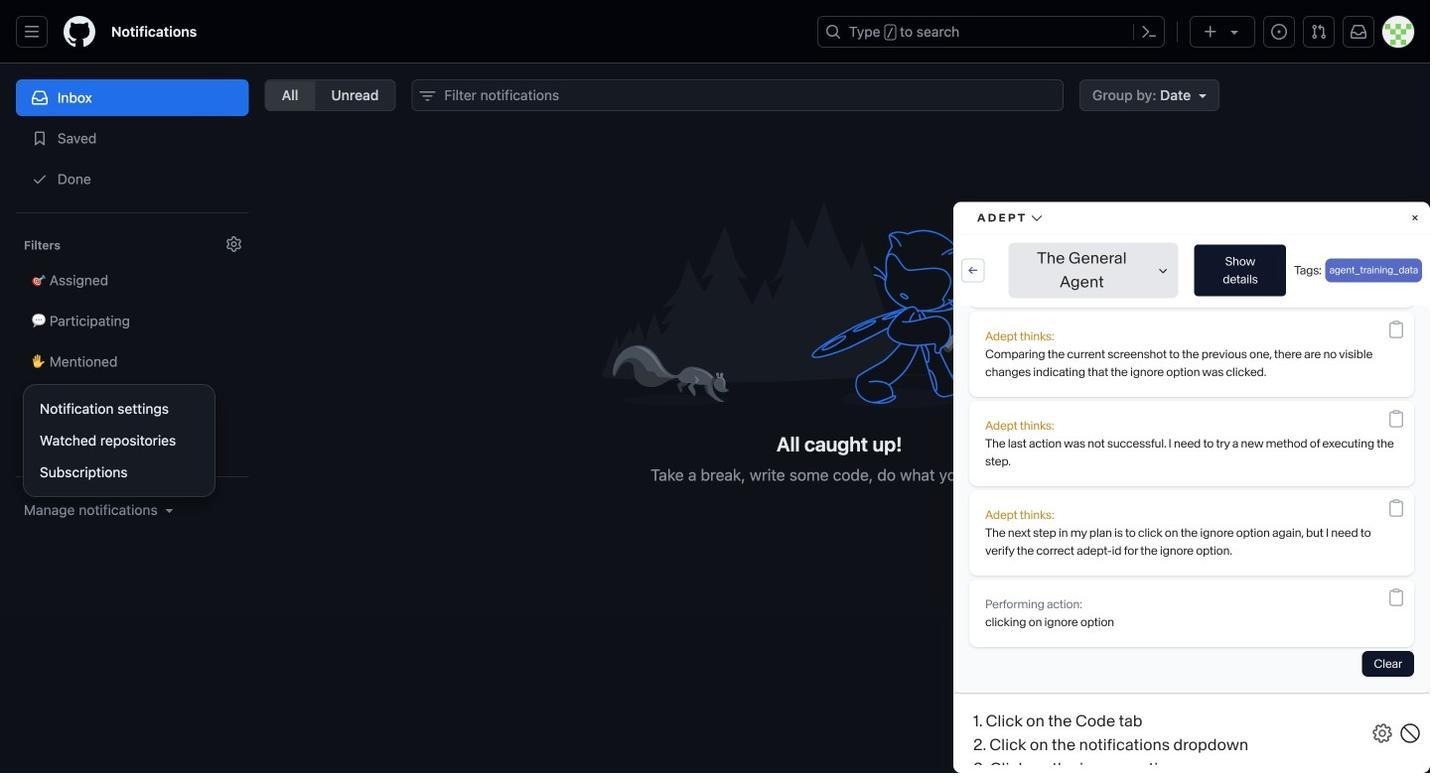 Task type: describe. For each thing, give the bounding box(es) containing it.
filter image
[[420, 88, 436, 104]]

inbox zero image
[[601, 191, 1078, 416]]

plus image
[[1203, 24, 1219, 40]]

Filter notifications text field
[[412, 79, 1064, 111]]

git pull request image
[[1311, 24, 1327, 40]]

notifications element
[[16, 64, 249, 569]]

issue opened image
[[1271, 24, 1287, 40]]

0 horizontal spatial triangle down image
[[1195, 87, 1211, 103]]

customize filters image
[[226, 236, 242, 252]]

triangle down image
[[162, 503, 178, 519]]

notifications image
[[1351, 24, 1367, 40]]

bookmark image
[[32, 131, 48, 147]]

1 horizontal spatial triangle down image
[[1227, 24, 1243, 40]]



Task type: locate. For each thing, give the bounding box(es) containing it.
triangle down image down plus icon
[[1195, 87, 1211, 103]]

0 vertical spatial triangle down image
[[1227, 24, 1243, 40]]

None search field
[[412, 79, 1064, 111]]

triangle down image
[[1227, 24, 1243, 40], [1195, 87, 1211, 103]]

inbox image
[[32, 90, 48, 106]]

command palette image
[[1141, 24, 1157, 40]]

triangle down image right plus icon
[[1227, 24, 1243, 40]]

check image
[[32, 171, 48, 187]]

1 vertical spatial triangle down image
[[1195, 87, 1211, 103]]

homepage image
[[64, 16, 95, 48]]



Task type: vqa. For each thing, say whether or not it's contained in the screenshot.
table icon
no



